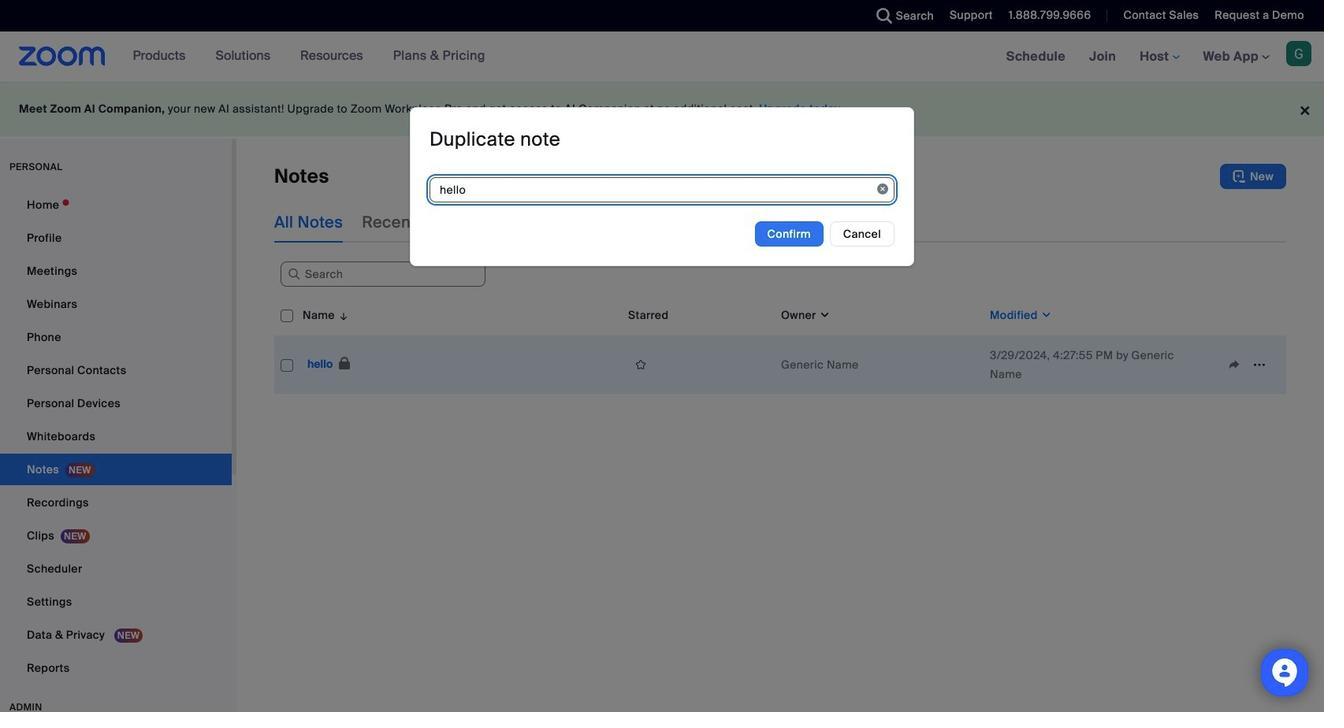 Task type: vqa. For each thing, say whether or not it's contained in the screenshot.
CLEAR STYLE Image
no



Task type: describe. For each thing, give the bounding box(es) containing it.
personal menu menu
[[0, 189, 232, 686]]

arrow down image
[[335, 306, 349, 325]]



Task type: locate. For each thing, give the bounding box(es) containing it.
meetings navigation
[[995, 32, 1324, 83]]

banner
[[0, 32, 1324, 83]]

tabs of all notes page tab list
[[274, 202, 779, 243]]

footer
[[0, 82, 1324, 136]]

dialog
[[410, 107, 914, 266]]

Search text field
[[281, 262, 486, 287]]

product information navigation
[[121, 32, 497, 82]]

Note title text field
[[430, 177, 895, 202]]

application
[[274, 295, 1286, 394], [628, 353, 769, 377]]

heading
[[430, 127, 561, 151]]



